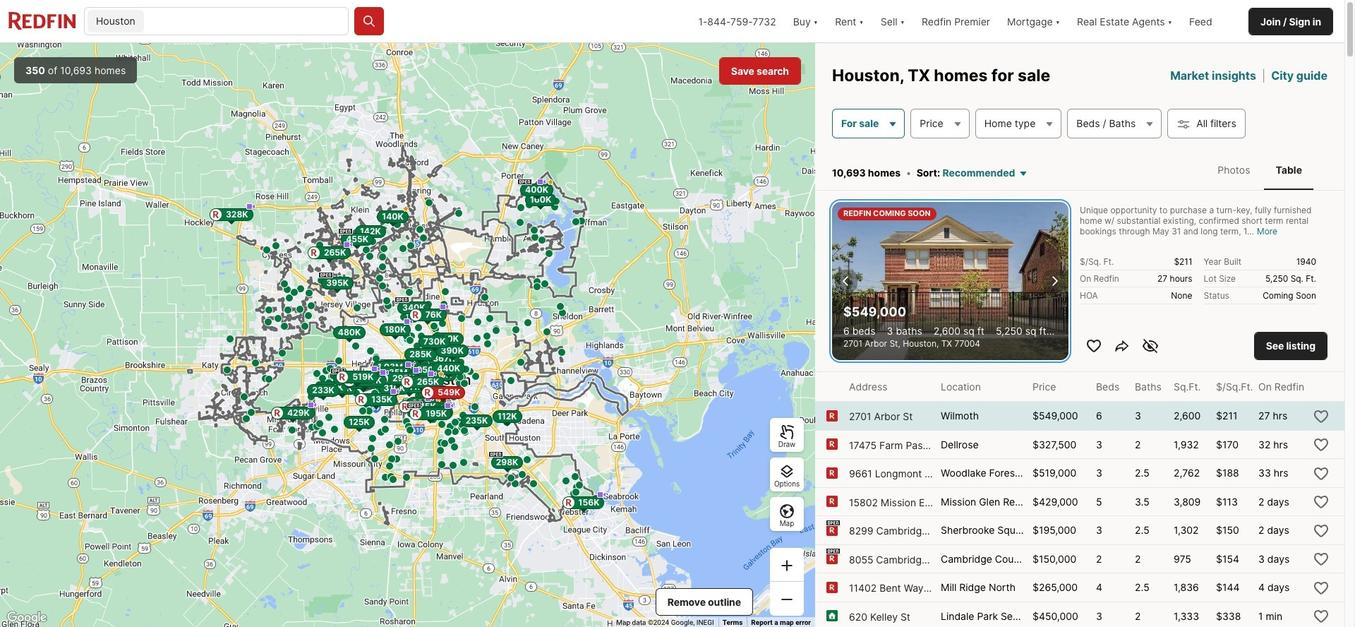 Task type: vqa. For each thing, say whether or not it's contained in the screenshot.
submit search image
yes



Task type: describe. For each thing, give the bounding box(es) containing it.
google image
[[4, 609, 50, 627]]

submit search image
[[362, 14, 376, 28]]

toggle search results photos view tab
[[1207, 152, 1262, 187]]

next image
[[1047, 273, 1064, 289]]

toggle search results table view tab
[[1265, 152, 1314, 187]]



Task type: locate. For each thing, give the bounding box(es) containing it.
map region
[[0, 43, 816, 627]]

previous image
[[838, 273, 855, 289]]

None search field
[[147, 8, 348, 36]]

tab list
[[1193, 150, 1328, 190]]



